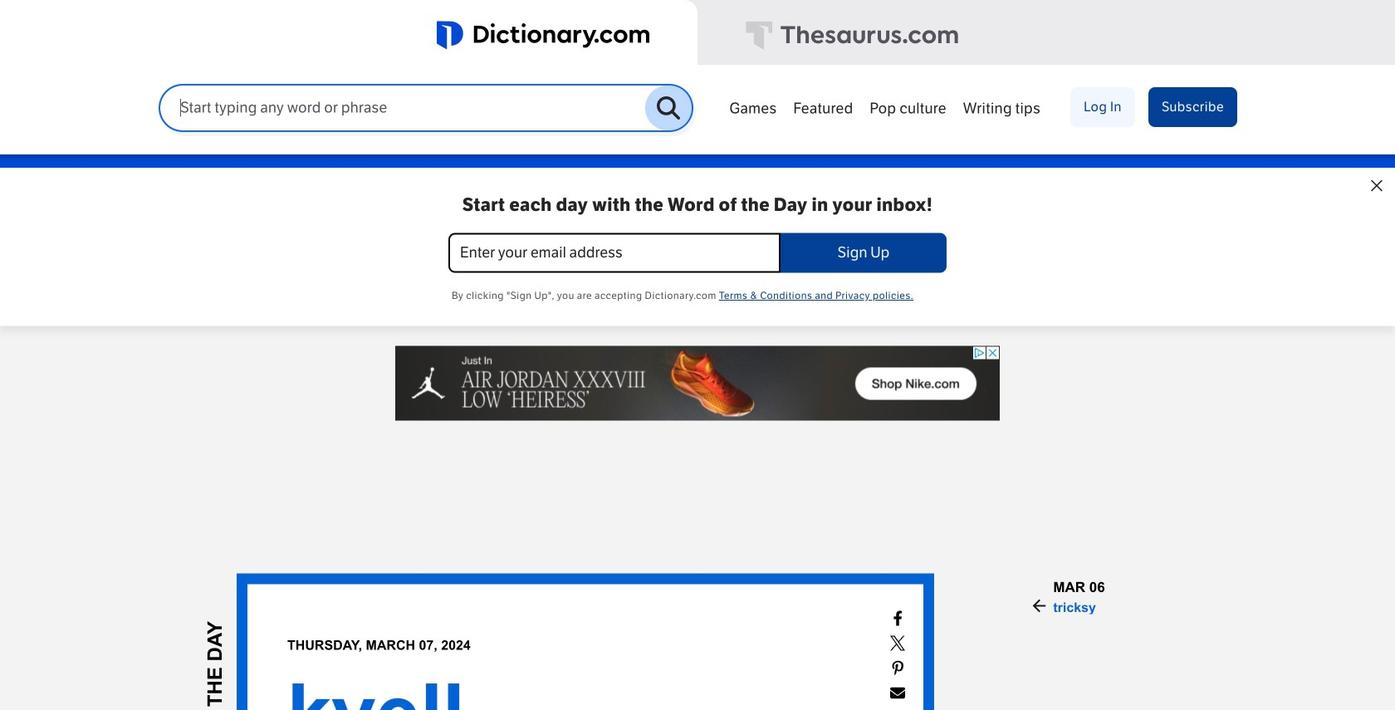 Task type: locate. For each thing, give the bounding box(es) containing it.
None submit
[[781, 233, 947, 273]]

switch site tab list
[[0, 0, 1396, 67]]

Enter your email address email field
[[449, 233, 781, 273]]

pages menu element
[[721, 87, 1238, 152]]

advertisement element
[[395, 346, 1000, 421]]

Start typing any word or phrase text field
[[161, 98, 646, 118]]



Task type: vqa. For each thing, say whether or not it's contained in the screenshot.
Privacy
no



